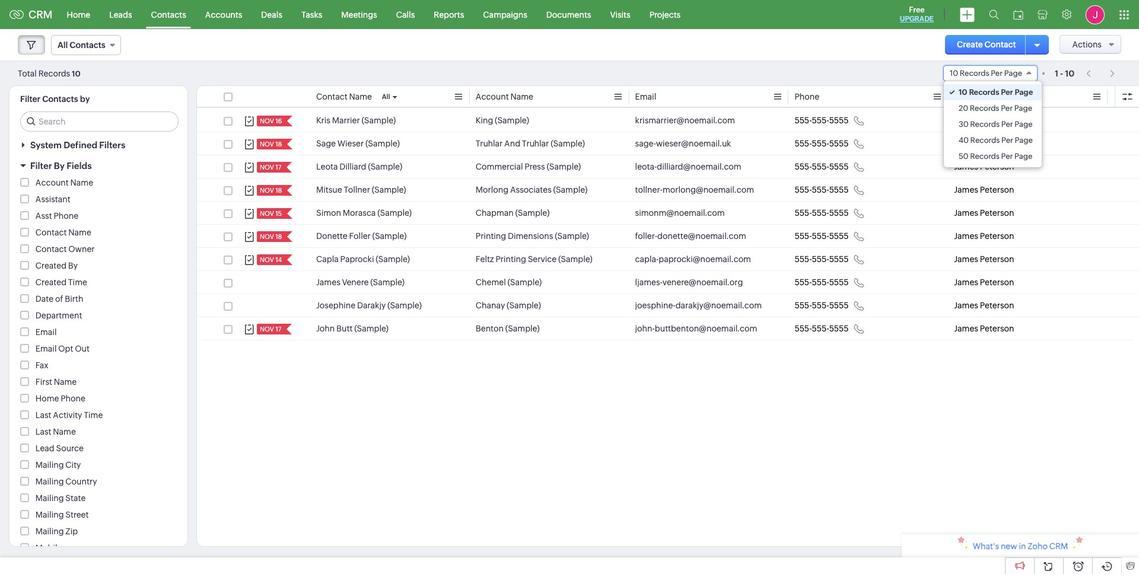 Task type: vqa. For each thing, say whether or not it's contained in the screenshot.


Task type: describe. For each thing, give the bounding box(es) containing it.
50 records per page
[[959, 152, 1033, 161]]

source
[[56, 444, 84, 453]]

5555 for venere@noemail.org
[[829, 278, 849, 287]]

last for last activity time
[[36, 411, 51, 420]]

mobile
[[36, 544, 62, 553]]

name down fields on the left top of the page
[[70, 178, 93, 188]]

james for darakjy@noemail.com
[[954, 301, 979, 310]]

30 records per page
[[959, 120, 1033, 129]]

mailing for mailing state
[[36, 494, 64, 503]]

555-555-5555 for venere@noemail.org
[[795, 278, 849, 287]]

555-555-5555 for morlong@noemail.com
[[795, 185, 849, 195]]

feltz
[[476, 255, 494, 264]]

contact up 20
[[954, 92, 986, 101]]

mailing for mailing zip
[[36, 527, 64, 537]]

create
[[957, 40, 983, 49]]

1
[[1055, 69, 1059, 78]]

simon
[[316, 208, 341, 218]]

contacts for filter contacts by
[[42, 94, 78, 104]]

james for morlong@noemail.com
[[954, 185, 979, 195]]

page for 30 records per page option
[[1015, 120, 1033, 129]]

feltz printing service (sample) link
[[476, 253, 593, 265]]

filter for filter contacts by
[[20, 94, 40, 104]]

nov 17 link for john
[[257, 324, 283, 335]]

calls
[[396, 10, 415, 19]]

2 vertical spatial email
[[36, 344, 57, 354]]

per for 30 records per page option
[[1002, 120, 1013, 129]]

kris marrier (sample) link
[[316, 115, 396, 126]]

10 records per page inside field
[[950, 69, 1023, 78]]

filter for filter by fields
[[30, 161, 52, 171]]

associates
[[510, 185, 552, 195]]

records for 50 records per page option
[[970, 152, 1000, 161]]

king (sample)
[[476, 116, 529, 125]]

(sample) inside "link"
[[366, 139, 400, 148]]

0 vertical spatial contact owner
[[954, 92, 1014, 101]]

activity
[[53, 411, 82, 420]]

chemel (sample)
[[476, 278, 542, 287]]

(sample) down feltz printing service (sample)
[[508, 278, 542, 287]]

created for created by
[[36, 261, 66, 271]]

records inside field
[[960, 69, 990, 78]]

tollner-morlong@noemail.com
[[635, 185, 754, 195]]

(sample) up service
[[555, 231, 589, 241]]

name down asst phone on the left top of the page
[[68, 228, 91, 237]]

555-555-5555 for buttbenton@noemail.com
[[795, 324, 849, 334]]

contact down asst phone on the left top of the page
[[36, 228, 67, 237]]

benton (sample) link
[[476, 323, 540, 335]]

james for dilliard@noemail.com
[[954, 162, 979, 172]]

mailing city
[[36, 461, 81, 470]]

5 5555 from the top
[[829, 208, 849, 218]]

10 Records Per Page field
[[944, 65, 1038, 81]]

benton (sample)
[[476, 324, 540, 334]]

wieser@noemail.uk
[[656, 139, 731, 148]]

555-555-5555 for darakjy@noemail.com
[[795, 301, 849, 310]]

upgrade
[[900, 15, 934, 23]]

new
[[1001, 542, 1018, 551]]

james for wieser@noemail.uk
[[954, 139, 979, 148]]

All Contacts field
[[51, 35, 121, 55]]

leota
[[316, 162, 338, 172]]

birth
[[65, 294, 83, 304]]

nov for kris marrier (sample)
[[260, 118, 274, 125]]

17 for leota
[[275, 164, 282, 171]]

nov for donette foller (sample)
[[260, 233, 274, 240]]

0 vertical spatial time
[[68, 278, 87, 287]]

john butt (sample)
[[316, 324, 389, 334]]

nov 17 for john butt (sample)
[[260, 326, 282, 333]]

(sample) right darakjy
[[388, 301, 422, 310]]

leads
[[109, 10, 132, 19]]

contact up created by
[[36, 245, 67, 254]]

(sample) right foller
[[372, 231, 407, 241]]

contact inside button
[[985, 40, 1016, 49]]

john butt (sample) link
[[316, 323, 389, 335]]

nov for leota dilliard (sample)
[[260, 164, 274, 171]]

chapman (sample)
[[476, 208, 550, 218]]

50 records per page option
[[944, 148, 1042, 164]]

crm link
[[9, 8, 53, 21]]

records up filter contacts by
[[38, 69, 70, 78]]

sage wieser (sample) link
[[316, 138, 400, 150]]

chanay
[[476, 301, 505, 310]]

street
[[65, 510, 89, 520]]

mailing country
[[36, 477, 97, 487]]

nov 18 link for donette
[[257, 231, 283, 242]]

donette
[[316, 231, 348, 241]]

555-555-5555 for wieser@noemail.uk
[[795, 139, 849, 148]]

city
[[65, 461, 81, 470]]

1 vertical spatial time
[[84, 411, 103, 420]]

by
[[80, 94, 90, 104]]

list box containing 10 records per page
[[944, 81, 1042, 167]]

0 vertical spatial email
[[635, 92, 657, 101]]

0 vertical spatial printing
[[476, 231, 506, 241]]

nov for sage wieser (sample)
[[260, 141, 274, 148]]

nov 18 for mitsue tollner (sample)
[[260, 187, 282, 194]]

contacts for all contacts
[[70, 40, 106, 50]]

nov for capla paprocki (sample)
[[260, 256, 274, 264]]

deals link
[[252, 0, 292, 29]]

james for paprocki@noemail.com
[[954, 255, 979, 264]]

nov for simon morasca (sample)
[[260, 210, 274, 217]]

what's
[[973, 542, 999, 551]]

nov 16 link
[[257, 116, 283, 126]]

per for the 10 records per page option
[[1001, 88, 1013, 97]]

page for 40 records per page "option"
[[1015, 136, 1033, 145]]

peterson for buttbenton@noemail.com
[[980, 324, 1015, 334]]

10 records per page option
[[944, 84, 1042, 100]]

dilliard@noemail.com
[[657, 162, 742, 172]]

morasca
[[343, 208, 376, 218]]

visits link
[[601, 0, 640, 29]]

18 for donette
[[275, 233, 282, 240]]

1 vertical spatial printing
[[496, 255, 526, 264]]

zip
[[65, 527, 78, 537]]

home phone
[[36, 394, 85, 404]]

filter by fields button
[[9, 155, 188, 176]]

created for created time
[[36, 278, 66, 287]]

name up the king (sample) link
[[511, 92, 534, 101]]

50
[[959, 152, 969, 161]]

butt
[[337, 324, 353, 334]]

fax
[[36, 361, 48, 370]]

10 inside field
[[950, 69, 959, 78]]

projects link
[[640, 0, 690, 29]]

filter by fields
[[30, 161, 92, 171]]

0 vertical spatial crm
[[28, 8, 53, 21]]

phone for home phone
[[61, 394, 85, 404]]

nov 18 for donette foller (sample)
[[260, 233, 282, 240]]

5555 for paprocki@noemail.com
[[829, 255, 849, 264]]

morlong associates (sample)
[[476, 185, 588, 195]]

venere
[[342, 278, 369, 287]]

(sample) inside "link"
[[368, 162, 402, 172]]

(sample) down darakjy
[[354, 324, 389, 334]]

nov 17 for leota dilliard (sample)
[[260, 164, 282, 171]]

30 records per page option
[[944, 116, 1042, 132]]

donette@noemail.com
[[658, 231, 746, 241]]

chemel (sample) link
[[476, 277, 542, 288]]

(sample) down 'chanay (sample)' link
[[506, 324, 540, 334]]

search element
[[982, 0, 1007, 29]]

benton
[[476, 324, 504, 334]]

0 vertical spatial contacts
[[151, 10, 186, 19]]

17 for john
[[275, 326, 282, 333]]

chemel
[[476, 278, 506, 287]]

sage wieser (sample)
[[316, 139, 400, 148]]

all contacts
[[58, 40, 106, 50]]

system defined filters
[[30, 140, 125, 150]]

records for 30 records per page option
[[971, 120, 1000, 129]]

printing dimensions (sample)
[[476, 231, 589, 241]]

morlong
[[476, 185, 509, 195]]

john-
[[635, 324, 655, 334]]

40
[[959, 136, 969, 145]]

mailing street
[[36, 510, 89, 520]]

1 horizontal spatial account
[[476, 92, 509, 101]]

mailing for mailing country
[[36, 477, 64, 487]]

truhlar and truhlar (sample)
[[476, 139, 585, 148]]

name down "activity"
[[53, 427, 76, 437]]

(sample) right associates
[[553, 185, 588, 195]]

commercial press (sample) link
[[476, 161, 581, 173]]

page for '20 records per page' option
[[1015, 104, 1033, 113]]

10 records per page inside option
[[959, 88, 1033, 97]]

first name
[[36, 377, 77, 387]]

john-buttbenton@noemail.com link
[[635, 323, 757, 335]]

john
[[316, 324, 335, 334]]

row group containing kris marrier (sample)
[[197, 109, 1139, 341]]

leota dilliard (sample)
[[316, 162, 402, 172]]

peterson for wieser@noemail.uk
[[980, 139, 1015, 148]]

sage-wieser@noemail.uk link
[[635, 138, 731, 150]]

by for filter
[[54, 161, 65, 171]]

printing dimensions (sample) link
[[476, 230, 589, 242]]

1 vertical spatial email
[[36, 328, 57, 337]]

15
[[275, 210, 282, 217]]

555-555-5555 for paprocki@noemail.com
[[795, 255, 849, 264]]

josephine
[[316, 301, 356, 310]]

james peterson for dilliard@noemail.com
[[954, 162, 1015, 172]]

nov 18 link for sage
[[257, 139, 283, 150]]

all for all contacts
[[58, 40, 68, 50]]

page inside field
[[1005, 69, 1023, 78]]

5555 for wieser@noemail.uk
[[829, 139, 849, 148]]

james peterson for darakjy@noemail.com
[[954, 301, 1015, 310]]

press
[[525, 162, 545, 172]]

total
[[18, 69, 37, 78]]

40 records per page option
[[944, 132, 1042, 148]]

capla-
[[635, 255, 659, 264]]

peterson for dilliard@noemail.com
[[980, 162, 1015, 172]]

per for 40 records per page "option"
[[1002, 136, 1014, 145]]

10 right -
[[1065, 69, 1075, 78]]

foller-donette@noemail.com
[[635, 231, 746, 241]]

capla-paprocki@noemail.com
[[635, 255, 751, 264]]

mailing state
[[36, 494, 86, 503]]

james peterson for venere@noemail.org
[[954, 278, 1015, 287]]

peterson for darakjy@noemail.com
[[980, 301, 1015, 310]]

16
[[275, 118, 282, 125]]



Task type: locate. For each thing, give the bounding box(es) containing it.
projects
[[650, 10, 681, 19]]

lead source
[[36, 444, 84, 453]]

nov for john butt (sample)
[[260, 326, 274, 333]]

17 left john
[[275, 326, 282, 333]]

nov 18 link
[[257, 139, 283, 150], [257, 185, 283, 196], [257, 231, 283, 242]]

1 17 from the top
[[275, 164, 282, 171]]

1 vertical spatial crm
[[1050, 542, 1068, 551]]

mitsue tollner (sample)
[[316, 185, 406, 195]]

2 created from the top
[[36, 278, 66, 287]]

(sample) right dilliard
[[368, 162, 402, 172]]

2 18 from the top
[[275, 187, 282, 194]]

10 inside total records 10
[[72, 69, 81, 78]]

per inside option
[[1002, 152, 1013, 161]]

2 nov 17 link from the top
[[257, 324, 283, 335]]

1 555-555-5555 from the top
[[795, 116, 849, 125]]

1 horizontal spatial owner
[[987, 92, 1014, 101]]

nov 18 up nov 14
[[260, 233, 282, 240]]

0 vertical spatial filter
[[20, 94, 40, 104]]

nov 17 link left john
[[257, 324, 283, 335]]

1 vertical spatial 18
[[275, 187, 282, 194]]

0 horizontal spatial account name
[[36, 178, 93, 188]]

peterson for venere@noemail.org
[[980, 278, 1015, 287]]

commercial press (sample)
[[476, 162, 581, 172]]

row group
[[197, 109, 1139, 341]]

foller-
[[635, 231, 658, 241]]

and
[[505, 139, 520, 148]]

owner up created by
[[68, 245, 95, 254]]

8 5555 from the top
[[829, 278, 849, 287]]

what's new in zoho crm
[[973, 542, 1068, 551]]

1 vertical spatial nov 17
[[260, 326, 282, 333]]

3 nov from the top
[[260, 164, 274, 171]]

3 peterson from the top
[[980, 162, 1015, 172]]

1 vertical spatial contact owner
[[36, 245, 95, 254]]

morlong associates (sample) link
[[476, 184, 588, 196]]

contacts left by
[[42, 94, 78, 104]]

555-
[[795, 116, 812, 125], [812, 116, 829, 125], [795, 139, 812, 148], [812, 139, 829, 148], [795, 162, 812, 172], [812, 162, 829, 172], [795, 185, 812, 195], [812, 185, 829, 195], [795, 208, 812, 218], [812, 208, 829, 218], [795, 231, 812, 241], [812, 231, 829, 241], [795, 255, 812, 264], [812, 255, 829, 264], [795, 278, 812, 287], [812, 278, 829, 287], [795, 301, 812, 310], [812, 301, 829, 310], [795, 324, 812, 334], [812, 324, 829, 334]]

capla
[[316, 255, 339, 264]]

nov 18 link up nov 14 link on the left top of page
[[257, 231, 283, 242]]

time right "activity"
[[84, 411, 103, 420]]

owner up 20 records per page
[[987, 92, 1014, 101]]

1 vertical spatial owner
[[68, 245, 95, 254]]

40 records per page
[[959, 136, 1033, 145]]

nov 16
[[260, 118, 282, 125]]

mailing up mailing zip
[[36, 510, 64, 520]]

donette foller (sample)
[[316, 231, 407, 241]]

navigation
[[1081, 65, 1122, 82]]

1 nov 18 from the top
[[260, 141, 282, 148]]

contacts link
[[142, 0, 196, 29]]

james
[[954, 116, 979, 125], [954, 139, 979, 148], [954, 162, 979, 172], [954, 185, 979, 195], [954, 208, 979, 218], [954, 231, 979, 241], [954, 255, 979, 264], [316, 278, 341, 287], [954, 278, 979, 287], [954, 301, 979, 310], [954, 324, 979, 334]]

contacts down "home" link
[[70, 40, 106, 50]]

4 peterson from the top
[[980, 185, 1015, 195]]

6 nov from the top
[[260, 233, 274, 240]]

per up 30 records per page
[[1001, 104, 1013, 113]]

simonm@noemail.com
[[635, 208, 725, 218]]

assistant
[[36, 195, 70, 204]]

last name
[[36, 427, 76, 437]]

nov 15 link
[[257, 208, 283, 219]]

account name up the king (sample) link
[[476, 92, 534, 101]]

created down created by
[[36, 278, 66, 287]]

per inside option
[[1002, 120, 1013, 129]]

mailing down mailing city
[[36, 477, 64, 487]]

(sample) up commercial press (sample)
[[551, 139, 585, 148]]

james peterson for donette@noemail.com
[[954, 231, 1015, 241]]

0 horizontal spatial contact name
[[36, 228, 91, 237]]

mailing down lead
[[36, 461, 64, 470]]

(sample) right paprocki
[[376, 255, 410, 264]]

nov 18 link for mitsue
[[257, 185, 283, 196]]

account up assistant
[[36, 178, 69, 188]]

all for all
[[382, 93, 390, 100]]

james peterson for morlong@noemail.com
[[954, 185, 1015, 195]]

30
[[959, 120, 969, 129]]

9 5555 from the top
[[829, 301, 849, 310]]

nov inside nov 16 link
[[260, 118, 274, 125]]

paprocki@noemail.com
[[659, 255, 751, 264]]

james peterson for buttbenton@noemail.com
[[954, 324, 1015, 334]]

per up 40 records per page
[[1002, 120, 1013, 129]]

1 18 from the top
[[275, 141, 282, 148]]

commercial
[[476, 162, 523, 172]]

1 vertical spatial 10 records per page
[[959, 88, 1033, 97]]

create menu element
[[953, 0, 982, 29]]

james venere (sample)
[[316, 278, 405, 287]]

james peterson for wieser@noemail.uk
[[954, 139, 1015, 148]]

ljames-venere@noemail.org link
[[635, 277, 743, 288]]

joesphine-darakjy@noemail.com link
[[635, 300, 762, 312]]

page
[[1005, 69, 1023, 78], [1015, 88, 1033, 97], [1015, 104, 1033, 113], [1015, 120, 1033, 129], [1015, 136, 1033, 145], [1015, 152, 1033, 161]]

0 vertical spatial phone
[[795, 92, 820, 101]]

8 555-555-5555 from the top
[[795, 278, 849, 287]]

5 nov from the top
[[260, 210, 274, 217]]

1 created from the top
[[36, 261, 66, 271]]

home for home phone
[[36, 394, 59, 404]]

per inside field
[[991, 69, 1003, 78]]

3 james peterson from the top
[[954, 162, 1015, 172]]

filters
[[99, 140, 125, 150]]

7 nov from the top
[[260, 256, 274, 264]]

per inside "option"
[[1002, 136, 1014, 145]]

14
[[275, 256, 282, 264]]

page inside option
[[1015, 120, 1033, 129]]

0 vertical spatial 18
[[275, 141, 282, 148]]

555-555-5555
[[795, 116, 849, 125], [795, 139, 849, 148], [795, 162, 849, 172], [795, 185, 849, 195], [795, 208, 849, 218], [795, 231, 849, 241], [795, 255, 849, 264], [795, 278, 849, 287], [795, 301, 849, 310], [795, 324, 849, 334]]

list box
[[944, 81, 1042, 167]]

1 james peterson from the top
[[954, 116, 1015, 125]]

0 vertical spatial account
[[476, 92, 509, 101]]

josephine darakjy (sample)
[[316, 301, 422, 310]]

leota-dilliard@noemail.com link
[[635, 161, 742, 173]]

0 horizontal spatial contact owner
[[36, 245, 95, 254]]

per up the 10 records per page option
[[991, 69, 1003, 78]]

peterson for morlong@noemail.com
[[980, 185, 1015, 195]]

2 mailing from the top
[[36, 477, 64, 487]]

create contact
[[957, 40, 1016, 49]]

defined
[[64, 140, 97, 150]]

1 vertical spatial last
[[36, 427, 51, 437]]

10 down create
[[950, 69, 959, 78]]

free
[[909, 5, 925, 14]]

system defined filters button
[[9, 135, 188, 155]]

name up home phone
[[54, 377, 77, 387]]

printing
[[476, 231, 506, 241], [496, 255, 526, 264]]

leota dilliard (sample) link
[[316, 161, 402, 173]]

9 555-555-5555 from the top
[[795, 301, 849, 310]]

page inside "option"
[[1015, 136, 1033, 145]]

nov 18 link down nov 16 link
[[257, 139, 283, 150]]

peterson for donette@noemail.com
[[980, 231, 1015, 241]]

leads link
[[100, 0, 142, 29]]

0 vertical spatial nov 17 link
[[257, 162, 283, 173]]

4 555-555-5555 from the top
[[795, 185, 849, 195]]

per down 40 records per page
[[1002, 152, 1013, 161]]

0 horizontal spatial owner
[[68, 245, 95, 254]]

contact right create
[[985, 40, 1016, 49]]

10 5555 from the top
[[829, 324, 849, 334]]

0 vertical spatial nov 18 link
[[257, 139, 283, 150]]

printing up chemel (sample)
[[496, 255, 526, 264]]

2 vertical spatial nov 18
[[260, 233, 282, 240]]

page for the 10 records per page option
[[1015, 88, 1033, 97]]

truhlar up press
[[522, 139, 549, 148]]

nov 18 for sage wieser (sample)
[[260, 141, 282, 148]]

0 vertical spatial owner
[[987, 92, 1014, 101]]

simonm@noemail.com link
[[635, 207, 725, 219]]

deals
[[261, 10, 282, 19]]

1 last from the top
[[36, 411, 51, 420]]

1 vertical spatial account
[[36, 178, 69, 188]]

fields
[[67, 161, 92, 171]]

1 vertical spatial home
[[36, 394, 59, 404]]

in
[[1019, 542, 1026, 551]]

1 vertical spatial phone
[[54, 211, 78, 221]]

5555 for darakjy@noemail.com
[[829, 301, 849, 310]]

king
[[476, 116, 493, 125]]

0 vertical spatial nov 17
[[260, 164, 282, 171]]

email
[[635, 92, 657, 101], [36, 328, 57, 337], [36, 344, 57, 354]]

mitsue tollner (sample) link
[[316, 184, 406, 196]]

10 up by
[[72, 69, 81, 78]]

joesphine-darakjy@noemail.com
[[635, 301, 762, 310]]

(sample) right service
[[558, 255, 593, 264]]

1 nov 18 link from the top
[[257, 139, 283, 150]]

records up '20 records per page' option
[[969, 88, 1000, 97]]

page down 30 records per page
[[1015, 136, 1033, 145]]

0 horizontal spatial home
[[36, 394, 59, 404]]

3 nov 18 from the top
[[260, 233, 282, 240]]

home for home
[[67, 10, 90, 19]]

records down 40 records per page "option"
[[970, 152, 1000, 161]]

crm
[[28, 8, 53, 21], [1050, 542, 1068, 551]]

0 horizontal spatial crm
[[28, 8, 53, 21]]

10 records per page up 20 records per page
[[959, 88, 1033, 97]]

3 nov 18 link from the top
[[257, 231, 283, 242]]

0 vertical spatial account name
[[476, 92, 534, 101]]

4 nov from the top
[[260, 187, 274, 194]]

mailing up mailing street on the left
[[36, 494, 64, 503]]

0 vertical spatial nov 18
[[260, 141, 282, 148]]

1 nov 17 from the top
[[260, 164, 282, 171]]

555-555-5555 for dilliard@noemail.com
[[795, 162, 849, 172]]

7 james peterson from the top
[[954, 255, 1015, 264]]

1 horizontal spatial all
[[382, 93, 390, 100]]

records inside option
[[971, 120, 1000, 129]]

1 horizontal spatial crm
[[1050, 542, 1068, 551]]

last for last name
[[36, 427, 51, 437]]

phone for asst phone
[[54, 211, 78, 221]]

all up 'kris marrier (sample)' at left top
[[382, 93, 390, 100]]

sage
[[316, 139, 336, 148]]

per up 20 records per page
[[1001, 88, 1013, 97]]

opt
[[58, 344, 73, 354]]

8 james peterson from the top
[[954, 278, 1015, 287]]

6 peterson from the top
[[980, 231, 1015, 241]]

0 vertical spatial home
[[67, 10, 90, 19]]

555-555-5555 for donette@noemail.com
[[795, 231, 849, 241]]

7 peterson from the top
[[980, 255, 1015, 264]]

3 18 from the top
[[275, 233, 282, 240]]

(sample) up and at the left of page
[[495, 116, 529, 125]]

1 vertical spatial contacts
[[70, 40, 106, 50]]

records inside "option"
[[971, 136, 1000, 145]]

10 peterson from the top
[[980, 324, 1015, 334]]

1 horizontal spatial contact name
[[316, 92, 372, 101]]

profile image
[[1086, 5, 1105, 24]]

per for '20 records per page' option
[[1001, 104, 1013, 113]]

email opt out
[[36, 344, 90, 354]]

james for donette@noemail.com
[[954, 231, 979, 241]]

0 horizontal spatial all
[[58, 40, 68, 50]]

home
[[67, 10, 90, 19], [36, 394, 59, 404]]

(sample) right tollner
[[372, 185, 406, 195]]

10 james peterson from the top
[[954, 324, 1015, 334]]

last up last name
[[36, 411, 51, 420]]

donette foller (sample) link
[[316, 230, 407, 242]]

4 mailing from the top
[[36, 510, 64, 520]]

0 vertical spatial all
[[58, 40, 68, 50]]

8 peterson from the top
[[980, 278, 1015, 287]]

lead
[[36, 444, 54, 453]]

1 5555 from the top
[[829, 116, 849, 125]]

by up the created time
[[68, 261, 78, 271]]

5555 for buttbenton@noemail.com
[[829, 324, 849, 334]]

records down the 10 records per page option
[[970, 104, 1000, 113]]

1 vertical spatial nov 18 link
[[257, 185, 283, 196]]

name
[[349, 92, 372, 101], [511, 92, 534, 101], [70, 178, 93, 188], [68, 228, 91, 237], [54, 377, 77, 387], [53, 427, 76, 437]]

home up all contacts
[[67, 10, 90, 19]]

1 peterson from the top
[[980, 116, 1015, 125]]

2 nov 18 from the top
[[260, 187, 282, 194]]

5555 for dilliard@noemail.com
[[829, 162, 849, 172]]

6 555-555-5555 from the top
[[795, 231, 849, 241]]

(sample) down chemel (sample)
[[507, 301, 541, 310]]

2 vertical spatial contacts
[[42, 94, 78, 104]]

records for '20 records per page' option
[[970, 104, 1000, 113]]

accounts
[[205, 10, 242, 19]]

page down 40 records per page
[[1015, 152, 1033, 161]]

2 peterson from the top
[[980, 139, 1015, 148]]

campaigns link
[[474, 0, 537, 29]]

6 james peterson from the top
[[954, 231, 1015, 241]]

(sample) right the morasca
[[378, 208, 412, 218]]

2 last from the top
[[36, 427, 51, 437]]

0 vertical spatial contact name
[[316, 92, 372, 101]]

calendar image
[[1014, 10, 1024, 19]]

0 vertical spatial 10 records per page
[[950, 69, 1023, 78]]

5555 for donette@noemail.com
[[829, 231, 849, 241]]

nov 14 link
[[257, 255, 283, 265]]

0 vertical spatial last
[[36, 411, 51, 420]]

20
[[959, 104, 969, 113]]

time
[[68, 278, 87, 287], [84, 411, 103, 420]]

capla paprocki (sample) link
[[316, 253, 410, 265]]

nov inside nov 15 link
[[260, 210, 274, 217]]

1 mailing from the top
[[36, 461, 64, 470]]

tasks link
[[292, 0, 332, 29]]

krismarrier@noemail.com link
[[635, 115, 735, 126]]

2 vertical spatial 18
[[275, 233, 282, 240]]

all
[[58, 40, 68, 50], [382, 93, 390, 100]]

nov inside nov 14 link
[[260, 256, 274, 264]]

account up king
[[476, 92, 509, 101]]

all up total records 10 in the left top of the page
[[58, 40, 68, 50]]

peterson for paprocki@noemail.com
[[980, 255, 1015, 264]]

crm right zoho
[[1050, 542, 1068, 551]]

0 vertical spatial by
[[54, 161, 65, 171]]

page inside option
[[1015, 152, 1033, 161]]

1 nov 17 link from the top
[[257, 162, 283, 173]]

owner
[[987, 92, 1014, 101], [68, 245, 95, 254]]

1 vertical spatial account name
[[36, 178, 93, 188]]

contact owner
[[954, 92, 1014, 101], [36, 245, 95, 254]]

18 for mitsue
[[275, 187, 282, 194]]

page up 30 records per page
[[1015, 104, 1033, 113]]

2 555-555-5555 from the top
[[795, 139, 849, 148]]

contacts
[[151, 10, 186, 19], [70, 40, 106, 50], [42, 94, 78, 104]]

18 up 14
[[275, 233, 282, 240]]

page up 20 records per page
[[1015, 88, 1033, 97]]

2 truhlar from the left
[[522, 139, 549, 148]]

1 nov from the top
[[260, 118, 274, 125]]

2 17 from the top
[[275, 326, 282, 333]]

per for 50 records per page option
[[1002, 152, 1013, 161]]

contact owner up created by
[[36, 245, 95, 254]]

records for 40 records per page "option"
[[971, 136, 1000, 145]]

17 up 15
[[275, 164, 282, 171]]

2 vertical spatial nov 18 link
[[257, 231, 283, 242]]

10 inside option
[[959, 88, 968, 97]]

by left fields on the left top of the page
[[54, 161, 65, 171]]

search image
[[989, 9, 999, 20]]

7 5555 from the top
[[829, 255, 849, 264]]

records inside option
[[970, 152, 1000, 161]]

country
[[65, 477, 97, 487]]

2 nov 18 link from the top
[[257, 185, 283, 196]]

records down '20 records per page' option
[[971, 120, 1000, 129]]

(sample) up sage wieser (sample)
[[362, 116, 396, 125]]

4 james peterson from the top
[[954, 185, 1015, 195]]

by inside dropdown button
[[54, 161, 65, 171]]

mailing for mailing city
[[36, 461, 64, 470]]

1 horizontal spatial truhlar
[[522, 139, 549, 148]]

printing down the chapman
[[476, 231, 506, 241]]

18 down 16
[[275, 141, 282, 148]]

2 nov 17 from the top
[[260, 326, 282, 333]]

nov 18 link up nov 15 link
[[257, 185, 283, 196]]

18 up 15
[[275, 187, 282, 194]]

0 horizontal spatial account
[[36, 178, 69, 188]]

8 nov from the top
[[260, 326, 274, 333]]

2 nov from the top
[[260, 141, 274, 148]]

per down 30 records per page
[[1002, 136, 1014, 145]]

1 vertical spatial contact name
[[36, 228, 91, 237]]

1 vertical spatial 17
[[275, 326, 282, 333]]

name up 'kris marrier (sample)' at left top
[[349, 92, 372, 101]]

page up the 10 records per page option
[[1005, 69, 1023, 78]]

foller-donette@noemail.com link
[[635, 230, 746, 242]]

meetings
[[341, 10, 377, 19]]

5555 for morlong@noemail.com
[[829, 185, 849, 195]]

5 555-555-5555 from the top
[[795, 208, 849, 218]]

all inside field
[[58, 40, 68, 50]]

by for created
[[68, 261, 78, 271]]

0 horizontal spatial by
[[54, 161, 65, 171]]

sage-wieser@noemail.uk
[[635, 139, 731, 148]]

(sample) up printing dimensions (sample) link
[[515, 208, 550, 218]]

page for 50 records per page option
[[1015, 152, 1033, 161]]

mailing up mobile
[[36, 527, 64, 537]]

james peterson for paprocki@noemail.com
[[954, 255, 1015, 264]]

3 555-555-5555 from the top
[[795, 162, 849, 172]]

1 vertical spatial by
[[68, 261, 78, 271]]

5 peterson from the top
[[980, 208, 1015, 218]]

10 555-555-5555 from the top
[[795, 324, 849, 334]]

(sample) right press
[[547, 162, 581, 172]]

records up the 10 records per page option
[[960, 69, 990, 78]]

home down first
[[36, 394, 59, 404]]

5 mailing from the top
[[36, 527, 64, 537]]

profile element
[[1079, 0, 1112, 29]]

nov 17 link for leota
[[257, 162, 283, 173]]

9 james peterson from the top
[[954, 301, 1015, 310]]

2 5555 from the top
[[829, 139, 849, 148]]

email down department
[[36, 328, 57, 337]]

0 vertical spatial 17
[[275, 164, 282, 171]]

nov 18
[[260, 141, 282, 148], [260, 187, 282, 194], [260, 233, 282, 240]]

5 james peterson from the top
[[954, 208, 1015, 218]]

nov 18 up nov 15
[[260, 187, 282, 194]]

2 james peterson from the top
[[954, 139, 1015, 148]]

1 vertical spatial all
[[382, 93, 390, 100]]

crm left "home" link
[[28, 8, 53, 21]]

1 vertical spatial created
[[36, 278, 66, 287]]

18 for sage
[[275, 141, 282, 148]]

6 5555 from the top
[[829, 231, 849, 241]]

3 5555 from the top
[[829, 162, 849, 172]]

create menu image
[[960, 7, 975, 22]]

krismarrier@noemail.com
[[635, 116, 735, 125]]

email up the fax on the left of page
[[36, 344, 57, 354]]

records up 50 records per page option
[[971, 136, 1000, 145]]

calls link
[[387, 0, 425, 29]]

2 vertical spatial phone
[[61, 394, 85, 404]]

1 horizontal spatial by
[[68, 261, 78, 271]]

10 up 20
[[959, 88, 968, 97]]

Search text field
[[21, 112, 178, 131]]

nov 17 up nov 15
[[260, 164, 282, 171]]

contacts inside field
[[70, 40, 106, 50]]

account name down filter by fields
[[36, 178, 93, 188]]

filter contacts by
[[20, 94, 90, 104]]

1 truhlar from the left
[[476, 139, 503, 148]]

7 555-555-5555 from the top
[[795, 255, 849, 264]]

contact name down asst phone on the left top of the page
[[36, 228, 91, 237]]

nov for mitsue tollner (sample)
[[260, 187, 274, 194]]

ljames-
[[635, 278, 663, 287]]

0 vertical spatial created
[[36, 261, 66, 271]]

leota-dilliard@noemail.com
[[635, 162, 742, 172]]

1 vertical spatial nov 17 link
[[257, 324, 283, 335]]

nov 17 link up nov 15 link
[[257, 162, 283, 173]]

contact up kris
[[316, 92, 348, 101]]

james for buttbenton@noemail.com
[[954, 324, 979, 334]]

10 records per page up the 10 records per page option
[[950, 69, 1023, 78]]

tollner-morlong@noemail.com link
[[635, 184, 754, 196]]

mailing for mailing street
[[36, 510, 64, 520]]

james for venere@noemail.org
[[954, 278, 979, 287]]

tasks
[[301, 10, 322, 19]]

1 vertical spatial filter
[[30, 161, 52, 171]]

filter inside dropdown button
[[30, 161, 52, 171]]

1 horizontal spatial account name
[[476, 92, 534, 101]]

1 vertical spatial nov 18
[[260, 187, 282, 194]]

contacts right leads
[[151, 10, 186, 19]]

4 5555 from the top
[[829, 185, 849, 195]]

3 mailing from the top
[[36, 494, 64, 503]]

time up birth
[[68, 278, 87, 287]]

mitsue
[[316, 185, 342, 195]]

1 horizontal spatial home
[[67, 10, 90, 19]]

created up the created time
[[36, 261, 66, 271]]

0 horizontal spatial truhlar
[[476, 139, 503, 148]]

1 horizontal spatial contact owner
[[954, 92, 1014, 101]]

9 peterson from the top
[[980, 301, 1015, 310]]

(sample) up darakjy
[[370, 278, 405, 287]]

records for the 10 records per page option
[[969, 88, 1000, 97]]

20 records per page option
[[944, 100, 1042, 116]]



